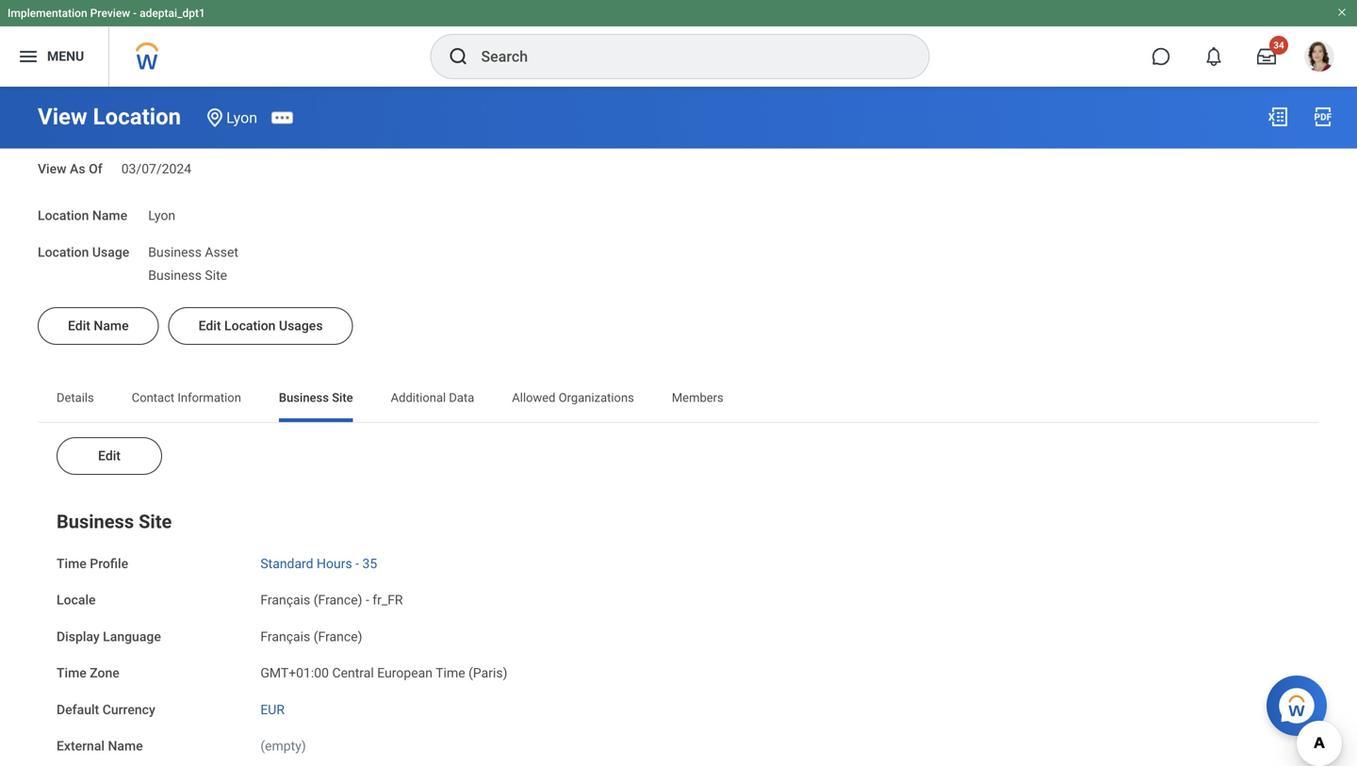 Task type: vqa. For each thing, say whether or not it's contained in the screenshot.


Task type: describe. For each thing, give the bounding box(es) containing it.
external name
[[57, 739, 143, 754]]

location inside button
[[224, 318, 276, 333]]

additional
[[391, 390, 446, 405]]

default currency
[[57, 702, 155, 718]]

lyon for "location name" element on the top left of page
[[148, 208, 175, 223]]

close environment banner image
[[1337, 7, 1348, 18]]

view for view as of
[[38, 161, 66, 177]]

menu banner
[[0, 0, 1357, 87]]

time for time zone
[[57, 665, 86, 681]]

2 vertical spatial site
[[139, 511, 172, 533]]

location image
[[204, 106, 226, 129]]

edit button
[[57, 437, 162, 475]]

adeptai_dpt1
[[140, 7, 205, 20]]

gmt+01:00 central european time (paris)
[[260, 665, 508, 681]]

view location main content
[[0, 87, 1357, 766]]

location up the location usage
[[38, 208, 89, 223]]

standard
[[260, 556, 313, 571]]

1 vertical spatial site
[[332, 390, 353, 405]]

business down business asset
[[148, 268, 202, 283]]

français (france) element
[[260, 625, 362, 644]]

(empty)
[[260, 739, 306, 754]]

eur
[[260, 702, 285, 718]]

inbox large image
[[1257, 47, 1276, 66]]

gmt+01:00 central european time (paris) element
[[260, 662, 508, 681]]

time for time profile
[[57, 556, 86, 571]]

- for fr_fr
[[366, 592, 369, 608]]

members
[[672, 390, 724, 405]]

zone
[[90, 665, 120, 681]]

français (france) - fr_fr
[[260, 592, 403, 608]]

display language
[[57, 629, 161, 644]]

business asset
[[148, 244, 238, 260]]

business site element
[[148, 264, 227, 283]]

profile
[[90, 556, 128, 571]]

business site inside tab list
[[279, 390, 353, 405]]

display
[[57, 629, 100, 644]]

hours
[[317, 556, 352, 571]]

- for 35
[[355, 556, 359, 571]]

eur link
[[260, 698, 285, 718]]

contact information
[[132, 390, 241, 405]]

lyon link
[[226, 109, 257, 127]]

1 horizontal spatial edit
[[98, 448, 121, 464]]

(france) for français (france) - fr_fr
[[314, 592, 362, 608]]

usage
[[92, 244, 129, 260]]

edit for edit name
[[68, 318, 90, 333]]

location name element
[[148, 197, 175, 225]]

search image
[[447, 45, 470, 68]]

as
[[70, 161, 85, 177]]

français for français (france) - fr_fr
[[260, 592, 310, 608]]

35
[[362, 556, 377, 571]]

time left "(paris)"
[[436, 665, 465, 681]]

tab list inside view location main content
[[38, 377, 1320, 422]]

standard hours - 35
[[260, 556, 377, 571]]

name for edit name
[[94, 318, 129, 333]]

profile logan mcneil image
[[1304, 41, 1335, 75]]

locale
[[57, 592, 96, 608]]

standard hours - 35 link
[[260, 552, 377, 571]]

edit name
[[68, 318, 129, 333]]

view printable version (pdf) image
[[1312, 106, 1335, 128]]

location down 'location name'
[[38, 244, 89, 260]]

34 button
[[1246, 36, 1288, 77]]

03/07/2024
[[121, 161, 191, 177]]

view as of element
[[121, 150, 191, 178]]



Task type: locate. For each thing, give the bounding box(es) containing it.
view as of
[[38, 161, 102, 177]]

edit for edit location usages
[[199, 318, 221, 333]]

edit inside button
[[68, 318, 90, 333]]

organizations
[[559, 390, 634, 405]]

implementation
[[8, 7, 87, 20]]

allowed
[[512, 390, 556, 405]]

(france)
[[314, 592, 362, 608], [314, 629, 362, 644]]

0 vertical spatial business site
[[148, 268, 227, 283]]

0 horizontal spatial edit
[[68, 318, 90, 333]]

0 vertical spatial (france)
[[314, 592, 362, 608]]

information
[[178, 390, 241, 405]]

1 vertical spatial -
[[355, 556, 359, 571]]

34
[[1274, 40, 1284, 51]]

default
[[57, 702, 99, 718]]

business site up profile
[[57, 511, 172, 533]]

usages
[[279, 318, 323, 333]]

edit location usages
[[199, 318, 323, 333]]

- for adeptai_dpt1
[[133, 7, 137, 20]]

name up usage
[[92, 208, 127, 223]]

location left usages
[[224, 318, 276, 333]]

- left fr_fr
[[366, 592, 369, 608]]

1 horizontal spatial site
[[205, 268, 227, 283]]

name
[[92, 208, 127, 223], [94, 318, 129, 333], [108, 739, 143, 754]]

site down 'asset'
[[205, 268, 227, 283]]

business up time profile
[[57, 511, 134, 533]]

1 (france) from the top
[[314, 592, 362, 608]]

(france) for français (france)
[[314, 629, 362, 644]]

0 vertical spatial lyon
[[226, 109, 257, 127]]

lyon
[[226, 109, 257, 127], [148, 208, 175, 223]]

lyon for lyon link
[[226, 109, 257, 127]]

1 view from the top
[[38, 103, 87, 130]]

français (france)
[[260, 629, 362, 644]]

view left the as
[[38, 161, 66, 177]]

edit name button
[[38, 307, 159, 345]]

-
[[133, 7, 137, 20], [355, 556, 359, 571], [366, 592, 369, 608]]

fr_fr
[[373, 592, 403, 608]]

external
[[57, 739, 105, 754]]

time left zone
[[57, 665, 86, 681]]

menu
[[47, 49, 84, 64]]

time
[[57, 556, 86, 571], [57, 665, 86, 681], [436, 665, 465, 681]]

1 vertical spatial (france)
[[314, 629, 362, 644]]

business site down business asset
[[148, 268, 227, 283]]

view for view location
[[38, 103, 87, 130]]

français down standard
[[260, 592, 310, 608]]

name for location name
[[92, 208, 127, 223]]

1 français from the top
[[260, 592, 310, 608]]

tab list
[[38, 377, 1320, 422]]

0 horizontal spatial -
[[133, 7, 137, 20]]

justify image
[[17, 45, 40, 68]]

business inside 'element'
[[148, 244, 202, 260]]

- left 35
[[355, 556, 359, 571]]

français
[[260, 592, 310, 608], [260, 629, 310, 644]]

business inside tab list
[[279, 390, 329, 405]]

gmt+01:00
[[260, 665, 329, 681]]

european
[[377, 665, 433, 681]]

2 view from the top
[[38, 161, 66, 177]]

1 vertical spatial français
[[260, 629, 310, 644]]

2 français from the top
[[260, 629, 310, 644]]

asset
[[205, 244, 238, 260]]

name down usage
[[94, 318, 129, 333]]

location up the 'view as of' element
[[93, 103, 181, 130]]

site
[[205, 268, 227, 283], [332, 390, 353, 405], [139, 511, 172, 533]]

business
[[148, 244, 202, 260], [148, 268, 202, 283], [279, 390, 329, 405], [57, 511, 134, 533]]

central
[[332, 665, 374, 681]]

tab list containing details
[[38, 377, 1320, 422]]

0 horizontal spatial lyon
[[148, 208, 175, 223]]

time profile
[[57, 556, 128, 571]]

business asset element
[[148, 241, 238, 260]]

data
[[449, 390, 474, 405]]

(paris)
[[469, 665, 508, 681]]

2 vertical spatial name
[[108, 739, 143, 754]]

site down edit button
[[139, 511, 172, 533]]

français for français (france)
[[260, 629, 310, 644]]

notifications large image
[[1205, 47, 1223, 66]]

2 vertical spatial business site
[[57, 511, 172, 533]]

0 horizontal spatial site
[[139, 511, 172, 533]]

business site
[[148, 268, 227, 283], [279, 390, 353, 405], [57, 511, 172, 533]]

1 vertical spatial view
[[38, 161, 66, 177]]

of
[[89, 161, 102, 177]]

1 vertical spatial name
[[94, 318, 129, 333]]

site inside the items selected list
[[205, 268, 227, 283]]

2 vertical spatial -
[[366, 592, 369, 608]]

français up gmt+01:00
[[260, 629, 310, 644]]

2 horizontal spatial site
[[332, 390, 353, 405]]

1 horizontal spatial -
[[355, 556, 359, 571]]

time zone
[[57, 665, 120, 681]]

allowed organizations
[[512, 390, 634, 405]]

2 horizontal spatial edit
[[199, 318, 221, 333]]

0 vertical spatial site
[[205, 268, 227, 283]]

time up locale
[[57, 556, 86, 571]]

details
[[57, 390, 94, 405]]

edit location usages button
[[168, 307, 353, 345]]

business site down usages
[[279, 390, 353, 405]]

1 vertical spatial lyon
[[148, 208, 175, 223]]

location usage
[[38, 244, 129, 260]]

0 vertical spatial view
[[38, 103, 87, 130]]

preview
[[90, 7, 130, 20]]

currency
[[102, 702, 155, 718]]

0 vertical spatial -
[[133, 7, 137, 20]]

0 vertical spatial name
[[92, 208, 127, 223]]

language
[[103, 629, 161, 644]]

2 horizontal spatial -
[[366, 592, 369, 608]]

menu button
[[0, 26, 109, 87]]

1 vertical spatial business site
[[279, 390, 353, 405]]

additional data
[[391, 390, 474, 405]]

view location
[[38, 103, 181, 130]]

Search Workday  search field
[[481, 36, 890, 77]]

name down currency
[[108, 739, 143, 754]]

business up "business site" element
[[148, 244, 202, 260]]

name for external name
[[108, 739, 143, 754]]

view
[[38, 103, 87, 130], [38, 161, 66, 177]]

export to excel image
[[1267, 106, 1289, 128]]

edit
[[68, 318, 90, 333], [199, 318, 221, 333], [98, 448, 121, 464]]

- inside menu banner
[[133, 7, 137, 20]]

2 (france) from the top
[[314, 629, 362, 644]]

- right preview
[[133, 7, 137, 20]]

français (france) - fr_fr element
[[260, 589, 403, 608]]

(france) down français (france) - fr_fr
[[314, 629, 362, 644]]

0 vertical spatial français
[[260, 592, 310, 608]]

contact
[[132, 390, 175, 405]]

location
[[93, 103, 181, 130], [38, 208, 89, 223], [38, 244, 89, 260], [224, 318, 276, 333]]

business down usages
[[279, 390, 329, 405]]

view up view as of
[[38, 103, 87, 130]]

implementation preview -   adeptai_dpt1
[[8, 7, 205, 20]]

site left additional
[[332, 390, 353, 405]]

location name
[[38, 208, 127, 223]]

name inside edit name button
[[94, 318, 129, 333]]

(france) down hours
[[314, 592, 362, 608]]

1 horizontal spatial lyon
[[226, 109, 257, 127]]

business site inside the items selected list
[[148, 268, 227, 283]]

items selected list
[[148, 241, 269, 284]]



